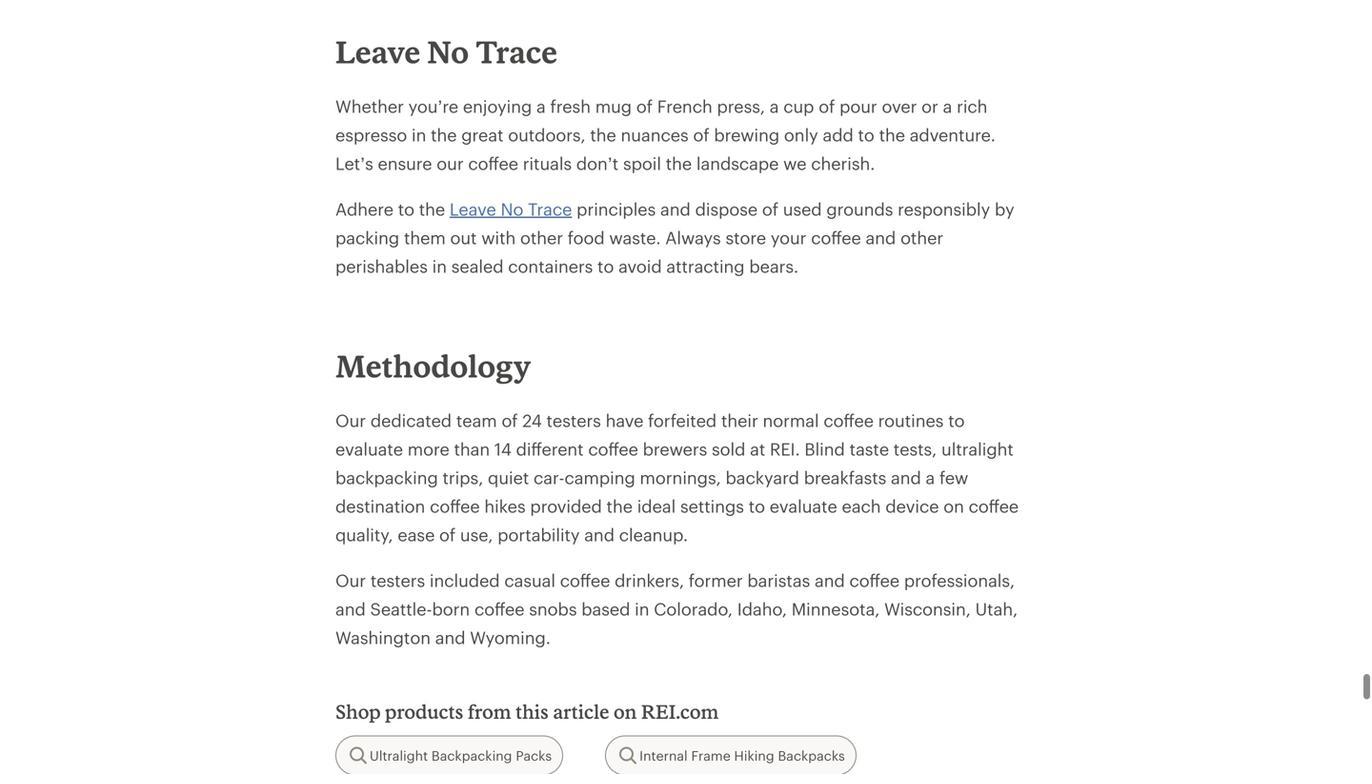 Task type: vqa. For each thing, say whether or not it's contained in the screenshot.
mornings,
yes



Task type: locate. For each thing, give the bounding box(es) containing it.
frame
[[691, 749, 731, 764]]

to right add
[[858, 125, 875, 145]]

1 vertical spatial our
[[335, 571, 366, 591]]

have
[[606, 411, 644, 431]]

casual
[[504, 571, 556, 591]]

containers
[[508, 257, 593, 277]]

cup
[[783, 96, 814, 116]]

other down 'responsibly'
[[901, 228, 943, 248]]

1 horizontal spatial no
[[501, 199, 523, 219]]

1 horizontal spatial testers
[[546, 411, 601, 431]]

on right "article"
[[614, 701, 637, 723]]

in inside principles and dispose of used grounds responsibly by packing them out with other food waste. always store your coffee and other perishables in sealed containers to avoid attracting bears.
[[432, 257, 447, 277]]

leave no trace
[[335, 34, 558, 70]]

of right cup
[[819, 96, 835, 116]]

fresh
[[550, 96, 591, 116]]

hikes
[[484, 497, 526, 517]]

1 horizontal spatial in
[[432, 257, 447, 277]]

other up 'containers'
[[520, 228, 563, 248]]

in
[[412, 125, 426, 145], [432, 257, 447, 277], [635, 600, 649, 620]]

0 horizontal spatial class image
[[347, 745, 370, 768]]

1 our from the top
[[335, 411, 366, 431]]

1 vertical spatial in
[[432, 257, 447, 277]]

and up washington
[[335, 600, 366, 620]]

press,
[[717, 96, 765, 116]]

1 horizontal spatial evaluate
[[770, 497, 837, 517]]

coffee up based
[[560, 571, 610, 591]]

testers up the seattle-
[[370, 571, 425, 591]]

based
[[581, 600, 630, 620]]

rituals
[[523, 154, 572, 174]]

evaluate up backpacking at the bottom of the page
[[335, 439, 403, 459]]

coffee down grounds
[[811, 228, 861, 248]]

leave up whether
[[335, 34, 421, 70]]

destination
[[335, 497, 425, 517]]

our left dedicated
[[335, 411, 366, 431]]

2 our from the top
[[335, 571, 366, 591]]

0 horizontal spatial other
[[520, 228, 563, 248]]

0 horizontal spatial in
[[412, 125, 426, 145]]

our inside our dedicated team of 24 testers have forfeited their normal coffee routines to evaluate more than 14 different coffee brewers sold at rei. blind taste tests, ultralight backpacking trips, quiet car-camping mornings, backyard breakfasts and a few destination coffee hikes provided the ideal settings to evaluate each device on coffee quality, ease of use, portability and cleanup.
[[335, 411, 366, 431]]

ideal
[[637, 497, 676, 517]]

to inside whether you're enjoying a fresh mug of french press, a cup of pour over or a rich espresso in the great outdoors, the nuances of brewing only add to the adventure. let's ensure our coffee rituals don't spoil the landscape we cherish.
[[858, 125, 875, 145]]

a left cup
[[770, 96, 779, 116]]

normal
[[763, 411, 819, 431]]

our
[[335, 411, 366, 431], [335, 571, 366, 591]]

0 vertical spatial testers
[[546, 411, 601, 431]]

the right spoil
[[666, 154, 692, 174]]

leave
[[335, 34, 421, 70], [450, 199, 496, 219]]

0 vertical spatial leave
[[335, 34, 421, 70]]

a inside our dedicated team of 24 testers have forfeited their normal coffee routines to evaluate more than 14 different coffee brewers sold at rei. blind taste tests, ultralight backpacking trips, quiet car-camping mornings, backyard breakfasts and a few destination coffee hikes provided the ideal settings to evaluate each device on coffee quality, ease of use, portability and cleanup.
[[926, 468, 935, 488]]

attracting
[[666, 257, 745, 277]]

1 vertical spatial on
[[614, 701, 637, 723]]

of left used
[[762, 199, 778, 219]]

coffee down 'great'
[[468, 154, 518, 174]]

on
[[944, 497, 964, 517], [614, 701, 637, 723]]

trace up enjoying
[[476, 34, 558, 70]]

class image left frame
[[617, 745, 640, 768]]

on inside our dedicated team of 24 testers have forfeited their normal coffee routines to evaluate more than 14 different coffee brewers sold at rei. blind taste tests, ultralight backpacking trips, quiet car-camping mornings, backyard breakfasts and a few destination coffee hikes provided the ideal settings to evaluate each device on coffee quality, ease of use, portability and cleanup.
[[944, 497, 964, 517]]

coffee up minnesota,
[[849, 571, 900, 591]]

0 horizontal spatial testers
[[370, 571, 425, 591]]

backpacking
[[432, 749, 512, 764]]

1 vertical spatial leave
[[450, 199, 496, 219]]

1 vertical spatial testers
[[370, 571, 425, 591]]

different
[[516, 439, 584, 459]]

trace
[[476, 34, 558, 70], [528, 199, 572, 219]]

and down grounds
[[866, 228, 896, 248]]

coffee inside principles and dispose of used grounds responsibly by packing them out with other food waste. always store your coffee and other perishables in sealed containers to avoid attracting bears.
[[811, 228, 861, 248]]

in down drinkers,
[[635, 600, 649, 620]]

packs
[[516, 749, 552, 764]]

the down over
[[879, 125, 905, 145]]

1 other from the left
[[520, 228, 563, 248]]

1 horizontal spatial leave
[[450, 199, 496, 219]]

nuances
[[621, 125, 689, 145]]

principles
[[577, 199, 656, 219]]

trace down rituals
[[528, 199, 572, 219]]

products
[[385, 701, 463, 723]]

1 horizontal spatial on
[[944, 497, 964, 517]]

leave up the out
[[450, 199, 496, 219]]

1 vertical spatial trace
[[528, 199, 572, 219]]

0 vertical spatial on
[[944, 497, 964, 517]]

the
[[431, 125, 457, 145], [590, 125, 616, 145], [879, 125, 905, 145], [666, 154, 692, 174], [419, 199, 445, 219], [607, 497, 633, 517]]

class image inside internal frame hiking backpacks link
[[617, 745, 640, 768]]

0 vertical spatial trace
[[476, 34, 558, 70]]

pour
[[840, 96, 877, 116]]

0 vertical spatial in
[[412, 125, 426, 145]]

2 vertical spatial in
[[635, 600, 649, 620]]

our down quality,
[[335, 571, 366, 591]]

adhere
[[335, 199, 393, 219]]

testers
[[546, 411, 601, 431], [370, 571, 425, 591]]

no up with
[[501, 199, 523, 219]]

and down provided
[[584, 525, 615, 545]]

2 horizontal spatial in
[[635, 600, 649, 620]]

1 class image from the left
[[347, 745, 370, 768]]

in down 'them'
[[432, 257, 447, 277]]

washington
[[335, 628, 431, 648]]

in up the ensure
[[412, 125, 426, 145]]

shop
[[335, 701, 381, 723]]

you're
[[408, 96, 458, 116]]

shop products from this article on rei.com
[[335, 701, 719, 723]]

testers up different
[[546, 411, 601, 431]]

our
[[437, 154, 464, 174]]

class image down shop
[[347, 745, 370, 768]]

wisconsin,
[[884, 600, 971, 620]]

our inside our testers included casual coffee drinkers, former baristas and coffee professionals, and seattle-born coffee snobs based in colorado, idaho, minnesota, wisconsin, utah, washington and wyoming.
[[335, 571, 366, 591]]

and down born
[[435, 628, 465, 648]]

0 horizontal spatial no
[[427, 34, 469, 70]]

to
[[858, 125, 875, 145], [398, 199, 414, 219], [598, 257, 614, 277], [948, 411, 965, 431], [749, 497, 765, 517]]

on down few
[[944, 497, 964, 517]]

class image inside "ultralight backpacking packs" link
[[347, 745, 370, 768]]

0 vertical spatial evaluate
[[335, 439, 403, 459]]

0 horizontal spatial evaluate
[[335, 439, 403, 459]]

colorado,
[[654, 600, 733, 620]]

born
[[432, 600, 470, 620]]

grounds
[[826, 199, 893, 219]]

our dedicated team of 24 testers have forfeited their normal coffee routines to evaluate more than 14 different coffee brewers sold at rei. blind taste tests, ultralight backpacking trips, quiet car-camping mornings, backyard breakfasts and a few destination coffee hikes provided the ideal settings to evaluate each device on coffee quality, ease of use, portability and cleanup.
[[335, 411, 1019, 545]]

testers inside our dedicated team of 24 testers have forfeited their normal coffee routines to evaluate more than 14 different coffee brewers sold at rei. blind taste tests, ultralight backpacking trips, quiet car-camping mornings, backyard breakfasts and a few destination coffee hikes provided the ideal settings to evaluate each device on coffee quality, ease of use, portability and cleanup.
[[546, 411, 601, 431]]

principles and dispose of used grounds responsibly by packing them out with other food waste. always store your coffee and other perishables in sealed containers to avoid attracting bears.
[[335, 199, 1014, 277]]

class image for ultralight
[[347, 745, 370, 768]]

or
[[922, 96, 938, 116]]

provided
[[530, 497, 602, 517]]

food
[[568, 228, 605, 248]]

camping
[[565, 468, 635, 488]]

the inside our dedicated team of 24 testers have forfeited their normal coffee routines to evaluate more than 14 different coffee brewers sold at rei. blind taste tests, ultralight backpacking trips, quiet car-camping mornings, backyard breakfasts and a few destination coffee hikes provided the ideal settings to evaluate each device on coffee quality, ease of use, portability and cleanup.
[[607, 497, 633, 517]]

the up our at the top of page
[[431, 125, 457, 145]]

our for our testers included casual coffee drinkers, former baristas and coffee professionals, and seattle-born coffee snobs based in colorado, idaho, minnesota, wisconsin, utah, washington and wyoming.
[[335, 571, 366, 591]]

0 horizontal spatial on
[[614, 701, 637, 723]]

hiking
[[734, 749, 774, 764]]

we
[[783, 154, 807, 174]]

class image
[[347, 745, 370, 768], [617, 745, 640, 768]]

0 vertical spatial no
[[427, 34, 469, 70]]

evaluate down backyard
[[770, 497, 837, 517]]

of up nuances
[[636, 96, 653, 116]]

no up you're
[[427, 34, 469, 70]]

ultralight
[[370, 749, 428, 764]]

spoil
[[623, 154, 661, 174]]

a left few
[[926, 468, 935, 488]]

and
[[660, 199, 691, 219], [866, 228, 896, 248], [891, 468, 921, 488], [584, 525, 615, 545], [815, 571, 845, 591], [335, 600, 366, 620], [435, 628, 465, 648]]

the down camping
[[607, 497, 633, 517]]

1 horizontal spatial class image
[[617, 745, 640, 768]]

by
[[995, 199, 1014, 219]]

adhere to the leave no trace
[[335, 199, 572, 219]]

brewers
[[643, 439, 707, 459]]

1 vertical spatial no
[[501, 199, 523, 219]]

of inside principles and dispose of used grounds responsibly by packing them out with other food waste. always store your coffee and other perishables in sealed containers to avoid attracting bears.
[[762, 199, 778, 219]]

a right 'or'
[[943, 96, 952, 116]]

2 class image from the left
[[617, 745, 640, 768]]

shop products from this article on rei.com element
[[335, 700, 1037, 775]]

whether
[[335, 96, 404, 116]]

backpacks
[[778, 749, 845, 764]]

to left the avoid
[[598, 257, 614, 277]]

let's
[[335, 154, 373, 174]]

seattle-
[[370, 600, 432, 620]]

cleanup.
[[619, 525, 688, 545]]

1 horizontal spatial other
[[901, 228, 943, 248]]

0 vertical spatial our
[[335, 411, 366, 431]]

perishables
[[335, 257, 428, 277]]



Task type: describe. For each thing, give the bounding box(es) containing it.
with
[[481, 228, 516, 248]]

in inside whether you're enjoying a fresh mug of french press, a cup of pour over or a rich espresso in the great outdoors, the nuances of brewing only add to the adventure. let's ensure our coffee rituals don't spoil the landscape we cherish.
[[412, 125, 426, 145]]

on inside shop products from this article on rei.com element
[[614, 701, 637, 723]]

methodology
[[335, 348, 531, 385]]

coffee down have in the bottom left of the page
[[588, 439, 638, 459]]

ensure
[[378, 154, 432, 174]]

our testers included casual coffee drinkers, former baristas and coffee professionals, and seattle-born coffee snobs based in colorado, idaho, minnesota, wisconsin, utah, washington and wyoming.
[[335, 571, 1018, 648]]

their
[[721, 411, 758, 431]]

0 horizontal spatial leave
[[335, 34, 421, 70]]

mug
[[595, 96, 632, 116]]

rich
[[957, 96, 988, 116]]

store
[[726, 228, 766, 248]]

always
[[665, 228, 721, 248]]

great
[[461, 125, 504, 145]]

coffee inside whether you're enjoying a fresh mug of french press, a cup of pour over or a rich espresso in the great outdoors, the nuances of brewing only add to the adventure. let's ensure our coffee rituals don't spoil the landscape we cherish.
[[468, 154, 518, 174]]

landscape
[[696, 154, 779, 174]]

team
[[456, 411, 497, 431]]

dedicated
[[370, 411, 452, 431]]

this
[[516, 701, 549, 723]]

former
[[689, 571, 743, 591]]

packing
[[335, 228, 399, 248]]

routines
[[878, 411, 944, 431]]

at
[[750, 439, 765, 459]]

taste
[[850, 439, 889, 459]]

our for our dedicated team of 24 testers have forfeited their normal coffee routines to evaluate more than 14 different coffee brewers sold at rei. blind taste tests, ultralight backpacking trips, quiet car-camping mornings, backyard breakfasts and a few destination coffee hikes provided the ideal settings to evaluate each device on coffee quality, ease of use, portability and cleanup.
[[335, 411, 366, 431]]

each
[[842, 497, 881, 517]]

leave no trace link
[[450, 199, 572, 219]]

than
[[454, 439, 490, 459]]

snobs
[[529, 600, 577, 620]]

only
[[784, 125, 818, 145]]

used
[[783, 199, 822, 219]]

rei.
[[770, 439, 800, 459]]

included
[[430, 571, 500, 591]]

bears.
[[749, 257, 799, 277]]

avoid
[[618, 257, 662, 277]]

responsibly
[[898, 199, 990, 219]]

dispose
[[695, 199, 758, 219]]

wyoming.
[[470, 628, 551, 648]]

mornings,
[[640, 468, 721, 488]]

coffee up wyoming.
[[474, 600, 525, 620]]

use,
[[460, 525, 493, 545]]

rei.com
[[641, 701, 719, 723]]

from
[[468, 701, 511, 723]]

minnesota,
[[792, 600, 880, 620]]

ultralight
[[941, 439, 1014, 459]]

portability
[[498, 525, 580, 545]]

outdoors,
[[508, 125, 586, 145]]

adventure.
[[910, 125, 996, 145]]

testers inside our testers included casual coffee drinkers, former baristas and coffee professionals, and seattle-born coffee snobs based in colorado, idaho, minnesota, wisconsin, utah, washington and wyoming.
[[370, 571, 425, 591]]

coffee down trips, on the bottom
[[430, 497, 480, 517]]

whether you're enjoying a fresh mug of french press, a cup of pour over or a rich espresso in the great outdoors, the nuances of brewing only add to the adventure. let's ensure our coffee rituals don't spoil the landscape we cherish.
[[335, 96, 996, 174]]

class image for internal
[[617, 745, 640, 768]]

car-
[[534, 468, 565, 488]]

of left use, at bottom left
[[439, 525, 456, 545]]

waste.
[[609, 228, 661, 248]]

don't
[[576, 154, 619, 174]]

of left 24
[[502, 411, 518, 431]]

professionals,
[[904, 571, 1015, 591]]

blind
[[805, 439, 845, 459]]

the up don't
[[590, 125, 616, 145]]

in inside our testers included casual coffee drinkers, former baristas and coffee professionals, and seattle-born coffee snobs based in colorado, idaho, minnesota, wisconsin, utah, washington and wyoming.
[[635, 600, 649, 620]]

to up ultralight on the bottom of the page
[[948, 411, 965, 431]]

internal frame hiking backpacks link
[[605, 736, 856, 775]]

ultralight backpacking packs
[[370, 749, 552, 764]]

14
[[494, 439, 512, 459]]

sealed
[[451, 257, 504, 277]]

them
[[404, 228, 446, 248]]

idaho,
[[737, 600, 787, 620]]

coffee up taste
[[824, 411, 874, 431]]

backyard
[[726, 468, 799, 488]]

coffee down ultralight on the bottom of the page
[[969, 497, 1019, 517]]

internal frame hiking backpacks
[[640, 749, 845, 764]]

24
[[522, 411, 542, 431]]

and up minnesota,
[[815, 571, 845, 591]]

1 vertical spatial evaluate
[[770, 497, 837, 517]]

2 other from the left
[[901, 228, 943, 248]]

brewing
[[714, 125, 780, 145]]

and up always
[[660, 199, 691, 219]]

to down backyard
[[749, 497, 765, 517]]

ease
[[398, 525, 435, 545]]

your
[[771, 228, 807, 248]]

quiet
[[488, 468, 529, 488]]

espresso
[[335, 125, 407, 145]]

out
[[450, 228, 477, 248]]

forfeited
[[648, 411, 717, 431]]

the up 'them'
[[419, 199, 445, 219]]

device
[[886, 497, 939, 517]]

to up 'them'
[[398, 199, 414, 219]]

tests,
[[894, 439, 937, 459]]

backpacking
[[335, 468, 438, 488]]

a up 'outdoors,'
[[536, 96, 546, 116]]

few
[[940, 468, 968, 488]]

sold
[[712, 439, 746, 459]]

over
[[882, 96, 917, 116]]

add
[[823, 125, 854, 145]]

french
[[657, 96, 712, 116]]

trips,
[[443, 468, 483, 488]]

to inside principles and dispose of used grounds responsibly by packing them out with other food waste. always store your coffee and other perishables in sealed containers to avoid attracting bears.
[[598, 257, 614, 277]]

quality,
[[335, 525, 393, 545]]

of down french
[[693, 125, 709, 145]]

more
[[408, 439, 450, 459]]

and up device
[[891, 468, 921, 488]]

baristas
[[747, 571, 810, 591]]



